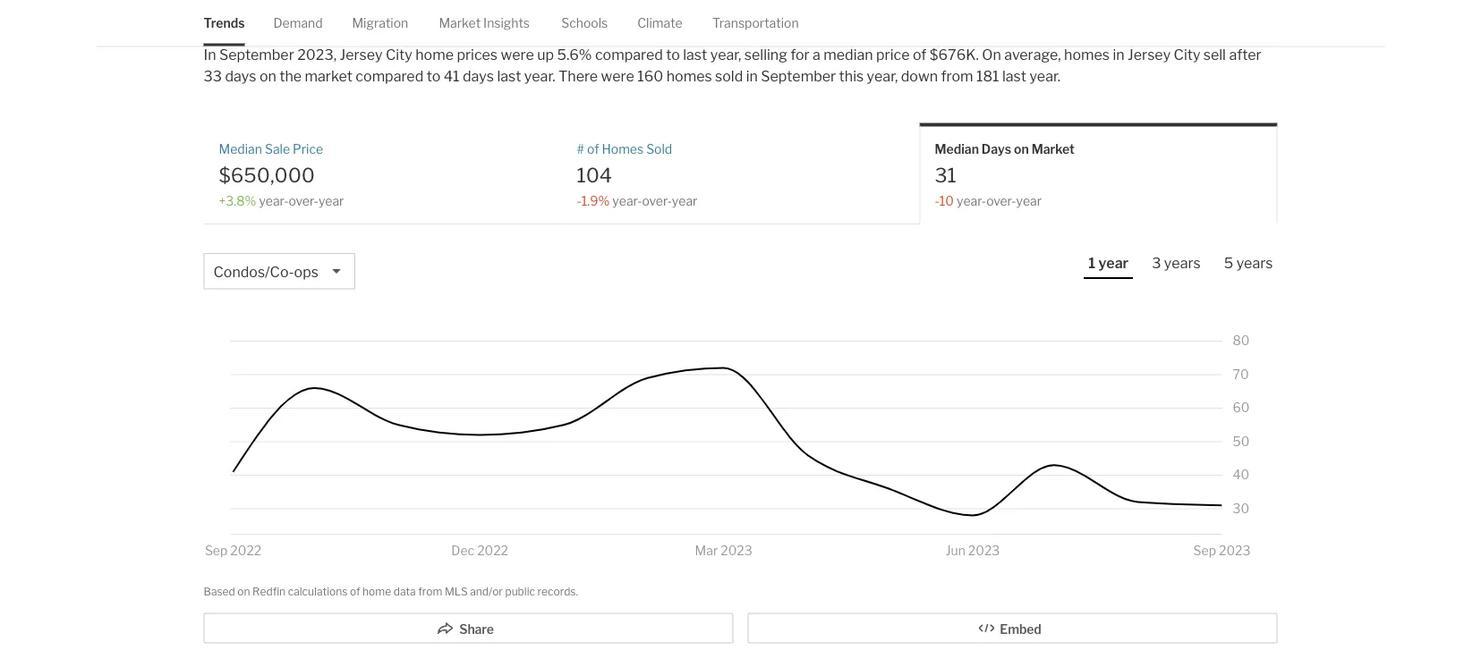 Task type: locate. For each thing, give the bounding box(es) containing it.
were left up
[[501, 46, 534, 63]]

a
[[813, 46, 821, 63]]

compared up 160
[[595, 46, 663, 63]]

1 days from the left
[[225, 67, 256, 85]]

3 years button
[[1147, 253, 1205, 277]]

0 horizontal spatial from
[[418, 585, 442, 598]]

redfin
[[252, 585, 286, 598]]

city left sell
[[1174, 46, 1200, 63]]

transportation link
[[712, 0, 799, 46]]

year down sold
[[672, 193, 698, 208]]

year-
[[259, 193, 289, 208], [612, 193, 642, 208], [957, 193, 986, 208]]

2 vertical spatial on
[[237, 585, 250, 598]]

1 median from the left
[[219, 142, 262, 157]]

1.9%
[[582, 193, 610, 208]]

year- inside # of homes sold 104 -1.9% year-over-year
[[612, 193, 642, 208]]

year right 10
[[1016, 193, 1042, 208]]

on right based
[[237, 585, 250, 598]]

sale
[[265, 142, 290, 157]]

2 horizontal spatial city
[[1174, 46, 1200, 63]]

- for 31
[[935, 193, 940, 208]]

1 vertical spatial to
[[427, 67, 441, 85]]

home inside in september 2023, jersey city home prices were up 5.6% compared to last year, selling for a median price of $676k. on average, homes in jersey city sell after 33 days on the market compared to 41 days last year. there were 160 homes sold in september this year, down from 181 last year.
[[415, 46, 454, 63]]

0 vertical spatial year,
[[710, 46, 741, 63]]

year inside median days on market 31 -10 year-over-year
[[1016, 193, 1042, 208]]

1 vertical spatial homes
[[666, 67, 712, 85]]

2 years from the left
[[1236, 254, 1273, 272]]

share button
[[204, 613, 733, 644]]

home for prices
[[415, 46, 454, 63]]

there
[[558, 67, 598, 85]]

1 horizontal spatial to
[[666, 46, 680, 63]]

down
[[901, 67, 938, 85]]

year. down average,
[[1030, 67, 1061, 85]]

- down '31' at the top
[[935, 193, 940, 208]]

days
[[225, 67, 256, 85], [463, 67, 494, 85]]

1 horizontal spatial last
[[683, 46, 707, 63]]

1 vertical spatial were
[[601, 67, 634, 85]]

$676k.
[[930, 46, 979, 63]]

1 - from the left
[[577, 193, 582, 208]]

on
[[259, 67, 276, 85], [1014, 142, 1029, 157], [237, 585, 250, 598]]

10
[[940, 193, 954, 208]]

0 horizontal spatial compared
[[356, 67, 424, 85]]

on inside in september 2023, jersey city home prices were up 5.6% compared to last year, selling for a median price of $676k. on average, homes in jersey city sell after 33 days on the market compared to 41 days last year. there were 160 homes sold in september this year, down from 181 last year.
[[259, 67, 276, 85]]

september down for
[[761, 67, 836, 85]]

0 vertical spatial compared
[[595, 46, 663, 63]]

over- down days
[[986, 193, 1016, 208]]

year
[[319, 193, 344, 208], [672, 193, 698, 208], [1016, 193, 1042, 208], [1099, 254, 1129, 272]]

0 vertical spatial from
[[941, 67, 973, 85]]

1 years from the left
[[1164, 254, 1201, 272]]

year down price
[[319, 193, 344, 208]]

1 horizontal spatial year.
[[1030, 67, 1061, 85]]

0 vertical spatial to
[[666, 46, 680, 63]]

3 year- from the left
[[957, 193, 986, 208]]

median
[[824, 46, 873, 63]]

0 horizontal spatial september
[[219, 46, 294, 63]]

city
[[482, 18, 510, 36], [386, 46, 412, 63], [1174, 46, 1200, 63]]

years for 5 years
[[1236, 254, 1273, 272]]

1 vertical spatial home
[[363, 585, 391, 598]]

september
[[219, 46, 294, 63], [761, 67, 836, 85]]

selling
[[744, 46, 787, 63]]

1 horizontal spatial were
[[601, 67, 634, 85]]

0 vertical spatial in
[[420, 18, 432, 36]]

1 horizontal spatial from
[[941, 67, 973, 85]]

1 vertical spatial from
[[418, 585, 442, 598]]

0 horizontal spatial over-
[[289, 193, 319, 208]]

year, down price
[[867, 67, 898, 85]]

0 vertical spatial were
[[501, 46, 534, 63]]

year,
[[710, 46, 741, 63], [867, 67, 898, 85]]

home for data
[[363, 585, 391, 598]]

of inside # of homes sold 104 -1.9% year-over-year
[[587, 142, 599, 157]]

year- down $650,000
[[259, 193, 289, 208]]

1 vertical spatial year,
[[867, 67, 898, 85]]

0 horizontal spatial on
[[237, 585, 250, 598]]

and/or
[[470, 585, 503, 598]]

2 horizontal spatial in
[[1113, 46, 1125, 63]]

of
[[913, 46, 927, 63], [587, 142, 599, 157], [350, 585, 360, 598]]

- inside median days on market 31 -10 year-over-year
[[935, 193, 940, 208]]

city down "like"
[[386, 46, 412, 63]]

0 vertical spatial homes
[[1064, 46, 1110, 63]]

1 horizontal spatial over-
[[642, 193, 672, 208]]

median inside median days on market 31 -10 year-over-year
[[935, 142, 979, 157]]

$650,000
[[219, 163, 315, 187]]

homes right average,
[[1064, 46, 1110, 63]]

insights
[[483, 15, 530, 30]]

0 vertical spatial of
[[913, 46, 927, 63]]

were left 160
[[601, 67, 634, 85]]

median up $650,000
[[219, 142, 262, 157]]

compared
[[595, 46, 663, 63], [356, 67, 424, 85]]

the
[[259, 18, 281, 36], [279, 67, 302, 85]]

home left data
[[363, 585, 391, 598]]

0 horizontal spatial median
[[219, 142, 262, 157]]

2 horizontal spatial of
[[913, 46, 927, 63]]

1 horizontal spatial -
[[935, 193, 940, 208]]

market down 2023,
[[305, 67, 353, 85]]

1 vertical spatial of
[[587, 142, 599, 157]]

to down "climate"
[[666, 46, 680, 63]]

1 vertical spatial in
[[1113, 46, 1125, 63]]

from
[[941, 67, 973, 85], [418, 585, 442, 598]]

median
[[219, 142, 262, 157], [935, 142, 979, 157]]

days right the 33
[[225, 67, 256, 85]]

year right 1
[[1099, 254, 1129, 272]]

1 horizontal spatial year,
[[867, 67, 898, 85]]

year, up sold
[[710, 46, 741, 63]]

market
[[439, 15, 481, 30], [1032, 142, 1075, 157]]

0 horizontal spatial last
[[497, 67, 521, 85]]

market left "like"
[[341, 18, 390, 36]]

of up down
[[913, 46, 927, 63]]

over- inside median days on market 31 -10 year-over-year
[[986, 193, 1016, 208]]

1 horizontal spatial september
[[761, 67, 836, 85]]

2 horizontal spatial over-
[[986, 193, 1016, 208]]

migration
[[352, 15, 408, 30]]

median up '31' at the top
[[935, 142, 979, 157]]

homes
[[1064, 46, 1110, 63], [666, 67, 712, 85]]

median days on market 31 -10 year-over-year
[[935, 142, 1075, 208]]

home
[[415, 46, 454, 63], [363, 585, 391, 598]]

on right days
[[1014, 142, 1029, 157]]

1 horizontal spatial days
[[463, 67, 494, 85]]

0 horizontal spatial of
[[350, 585, 360, 598]]

2 horizontal spatial on
[[1014, 142, 1029, 157]]

housing
[[284, 18, 338, 36]]

5 years
[[1224, 254, 1273, 272]]

1 horizontal spatial year-
[[612, 193, 642, 208]]

last right 181
[[1002, 67, 1026, 85]]

migration link
[[352, 0, 408, 46]]

jersey left sell
[[1128, 46, 1171, 63]]

0 horizontal spatial in
[[420, 18, 432, 36]]

1 vertical spatial the
[[279, 67, 302, 85]]

2 vertical spatial of
[[350, 585, 360, 598]]

0 horizontal spatial days
[[225, 67, 256, 85]]

1 horizontal spatial median
[[935, 142, 979, 157]]

1 vertical spatial september
[[761, 67, 836, 85]]

calculations
[[288, 585, 348, 598]]

1 over- from the left
[[289, 193, 319, 208]]

0 horizontal spatial year.
[[524, 67, 555, 85]]

year- right 1.9%
[[612, 193, 642, 208]]

2 horizontal spatial year-
[[957, 193, 986, 208]]

last
[[683, 46, 707, 63], [497, 67, 521, 85], [1002, 67, 1026, 85]]

1 horizontal spatial home
[[415, 46, 454, 63]]

jersey down what is the housing market like in jersey city today?
[[340, 46, 383, 63]]

over- down $650,000
[[289, 193, 319, 208]]

jersey
[[435, 18, 479, 36], [340, 46, 383, 63], [1128, 46, 1171, 63]]

what
[[204, 18, 241, 36]]

1 year- from the left
[[259, 193, 289, 208]]

1 horizontal spatial of
[[587, 142, 599, 157]]

- down 104 at the top left
[[577, 193, 582, 208]]

in
[[420, 18, 432, 36], [1113, 46, 1125, 63], [746, 67, 758, 85]]

share
[[459, 622, 494, 637]]

last right climate link
[[683, 46, 707, 63]]

over- inside # of homes sold 104 -1.9% year-over-year
[[642, 193, 672, 208]]

market inside in september 2023, jersey city home prices were up 5.6% compared to last year, selling for a median price of $676k. on average, homes in jersey city sell after 33 days on the market compared to 41 days last year. there were 160 homes sold in september this year, down from 181 last year.
[[305, 67, 353, 85]]

days down the 'prices'
[[463, 67, 494, 85]]

of right calculations
[[350, 585, 360, 598]]

homes right 160
[[666, 67, 712, 85]]

1 vertical spatial market
[[1032, 142, 1075, 157]]

0 horizontal spatial years
[[1164, 254, 1201, 272]]

- inside # of homes sold 104 -1.9% year-over-year
[[577, 193, 582, 208]]

market right days
[[1032, 142, 1075, 157]]

years
[[1164, 254, 1201, 272], [1236, 254, 1273, 272]]

years for 3 years
[[1164, 254, 1201, 272]]

the down 2023,
[[279, 67, 302, 85]]

1 horizontal spatial on
[[259, 67, 276, 85]]

to left 41
[[427, 67, 441, 85]]

in right average,
[[1113, 46, 1125, 63]]

from down $676k.
[[941, 67, 973, 85]]

like
[[393, 18, 417, 36]]

trends link
[[204, 0, 245, 46]]

2 - from the left
[[935, 193, 940, 208]]

median inside "median sale price $650,000 +3.8% year-over-year"
[[219, 142, 262, 157]]

0 horizontal spatial year-
[[259, 193, 289, 208]]

market
[[341, 18, 390, 36], [305, 67, 353, 85]]

over- for 31
[[986, 193, 1016, 208]]

year inside "median sale price $650,000 +3.8% year-over-year"
[[319, 193, 344, 208]]

0 vertical spatial market
[[341, 18, 390, 36]]

home up 41
[[415, 46, 454, 63]]

0 vertical spatial home
[[415, 46, 454, 63]]

were
[[501, 46, 534, 63], [601, 67, 634, 85]]

0 horizontal spatial city
[[386, 46, 412, 63]]

compared down what is the housing market like in jersey city today?
[[356, 67, 424, 85]]

year- inside median days on market 31 -10 year-over-year
[[957, 193, 986, 208]]

in right "like"
[[420, 18, 432, 36]]

2 over- from the left
[[642, 193, 672, 208]]

last down the 'prices'
[[497, 67, 521, 85]]

3 over- from the left
[[986, 193, 1016, 208]]

over- down sold
[[642, 193, 672, 208]]

up
[[537, 46, 554, 63]]

0 vertical spatial september
[[219, 46, 294, 63]]

2 vertical spatial in
[[746, 67, 758, 85]]

1 vertical spatial market
[[305, 67, 353, 85]]

from right data
[[418, 585, 442, 598]]

160
[[637, 67, 663, 85]]

the right is
[[259, 18, 281, 36]]

41
[[444, 67, 460, 85]]

september down is
[[219, 46, 294, 63]]

1 horizontal spatial homes
[[1064, 46, 1110, 63]]

ops
[[294, 263, 319, 281]]

31
[[935, 163, 957, 187]]

in right sold
[[746, 67, 758, 85]]

1 vertical spatial on
[[1014, 142, 1029, 157]]

1 horizontal spatial years
[[1236, 254, 1273, 272]]

0 vertical spatial on
[[259, 67, 276, 85]]

years right "5"
[[1236, 254, 1273, 272]]

year. down up
[[524, 67, 555, 85]]

city up the 'prices'
[[482, 18, 510, 36]]

on right the 33
[[259, 67, 276, 85]]

of right #
[[587, 142, 599, 157]]

-
[[577, 193, 582, 208], [935, 193, 940, 208]]

1 horizontal spatial in
[[746, 67, 758, 85]]

2 year- from the left
[[612, 193, 642, 208]]

jersey up the 'prices'
[[435, 18, 479, 36]]

0 horizontal spatial market
[[439, 15, 481, 30]]

1 horizontal spatial market
[[1032, 142, 1075, 157]]

for
[[790, 46, 810, 63]]

0 horizontal spatial home
[[363, 585, 391, 598]]

years right "3"
[[1164, 254, 1201, 272]]

0 horizontal spatial -
[[577, 193, 582, 208]]

2 median from the left
[[935, 142, 979, 157]]

year- right 10
[[957, 193, 986, 208]]

based on redfin calculations of home data from mls and/or public records.
[[204, 585, 578, 598]]

to
[[666, 46, 680, 63], [427, 67, 441, 85]]

market up the 'prices'
[[439, 15, 481, 30]]

today?
[[513, 18, 560, 36]]



Task type: describe. For each thing, give the bounding box(es) containing it.
1
[[1088, 254, 1096, 272]]

mls
[[445, 585, 468, 598]]

condos/co-ops
[[213, 263, 319, 281]]

5 years button
[[1220, 253, 1278, 277]]

from inside in september 2023, jersey city home prices were up 5.6% compared to last year, selling for a median price of $676k. on average, homes in jersey city sell after 33 days on the market compared to 41 days last year. there were 160 homes sold in september this year, down from 181 last year.
[[941, 67, 973, 85]]

the inside in september 2023, jersey city home prices were up 5.6% compared to last year, selling for a median price of $676k. on average, homes in jersey city sell after 33 days on the market compared to 41 days last year. there were 160 homes sold in september this year, down from 181 last year.
[[279, 67, 302, 85]]

days
[[982, 142, 1011, 157]]

2 horizontal spatial last
[[1002, 67, 1026, 85]]

median sale price $650,000 +3.8% year-over-year
[[219, 142, 344, 208]]

schools
[[561, 15, 608, 30]]

104
[[577, 163, 612, 187]]

demand link
[[273, 0, 323, 46]]

0 horizontal spatial year,
[[710, 46, 741, 63]]

1 vertical spatial compared
[[356, 67, 424, 85]]

over- for 104
[[642, 193, 672, 208]]

1 year button
[[1084, 253, 1133, 279]]

0 vertical spatial market
[[439, 15, 481, 30]]

5.6%
[[557, 46, 592, 63]]

median for 31
[[935, 142, 979, 157]]

market insights
[[439, 15, 530, 30]]

what is the housing market like in jersey city today?
[[204, 18, 560, 36]]

data
[[394, 585, 416, 598]]

1 horizontal spatial compared
[[595, 46, 663, 63]]

demand
[[273, 15, 323, 30]]

transportation
[[712, 15, 799, 30]]

1 horizontal spatial jersey
[[435, 18, 479, 36]]

records.
[[538, 585, 578, 598]]

prices
[[457, 46, 498, 63]]

+3.8%
[[219, 193, 256, 208]]

0 horizontal spatial homes
[[666, 67, 712, 85]]

sold
[[715, 67, 743, 85]]

0 horizontal spatial were
[[501, 46, 534, 63]]

year- for 31
[[957, 193, 986, 208]]

year- for 104
[[612, 193, 642, 208]]

based
[[204, 585, 235, 598]]

after
[[1229, 46, 1262, 63]]

schools link
[[561, 0, 608, 46]]

2 year. from the left
[[1030, 67, 1061, 85]]

embed
[[1000, 622, 1041, 637]]

sold
[[646, 142, 672, 157]]

5
[[1224, 254, 1233, 272]]

on inside median days on market 31 -10 year-over-year
[[1014, 142, 1029, 157]]

2 days from the left
[[463, 67, 494, 85]]

this
[[839, 67, 864, 85]]

1 year. from the left
[[524, 67, 555, 85]]

0 vertical spatial the
[[259, 18, 281, 36]]

2 horizontal spatial jersey
[[1128, 46, 1171, 63]]

181
[[976, 67, 999, 85]]

#
[[577, 142, 584, 157]]

2023,
[[297, 46, 337, 63]]

- for 104
[[577, 193, 582, 208]]

0 horizontal spatial jersey
[[340, 46, 383, 63]]

market insights link
[[439, 0, 530, 46]]

trends
[[204, 15, 245, 30]]

homes
[[602, 142, 644, 157]]

is
[[244, 18, 256, 36]]

0 horizontal spatial to
[[427, 67, 441, 85]]

embed button
[[748, 613, 1278, 644]]

1 year
[[1088, 254, 1129, 272]]

of inside in september 2023, jersey city home prices were up 5.6% compared to last year, selling for a median price of $676k. on average, homes in jersey city sell after 33 days on the market compared to 41 days last year. there were 160 homes sold in september this year, down from 181 last year.
[[913, 46, 927, 63]]

sell
[[1204, 46, 1226, 63]]

3
[[1152, 254, 1161, 272]]

3 years
[[1152, 254, 1201, 272]]

year inside # of homes sold 104 -1.9% year-over-year
[[672, 193, 698, 208]]

median for $650,000
[[219, 142, 262, 157]]

climate link
[[637, 0, 682, 46]]

condos/co-
[[213, 263, 294, 281]]

33
[[204, 67, 222, 85]]

on
[[982, 46, 1001, 63]]

average,
[[1004, 46, 1061, 63]]

public
[[505, 585, 535, 598]]

climate
[[637, 15, 682, 30]]

in september 2023, jersey city home prices were up 5.6% compared to last year, selling for a median price of $676k. on average, homes in jersey city sell after 33 days on the market compared to 41 days last year. there were 160 homes sold in september this year, down from 181 last year.
[[204, 46, 1262, 85]]

over- inside "median sale price $650,000 +3.8% year-over-year"
[[289, 193, 319, 208]]

market inside median days on market 31 -10 year-over-year
[[1032, 142, 1075, 157]]

year inside button
[[1099, 254, 1129, 272]]

price
[[293, 142, 323, 157]]

price
[[876, 46, 910, 63]]

1 horizontal spatial city
[[482, 18, 510, 36]]

year- inside "median sale price $650,000 +3.8% year-over-year"
[[259, 193, 289, 208]]

in
[[204, 46, 216, 63]]

# of homes sold 104 -1.9% year-over-year
[[577, 142, 698, 208]]



Task type: vqa. For each thing, say whether or not it's contained in the screenshot.
the left Realty
no



